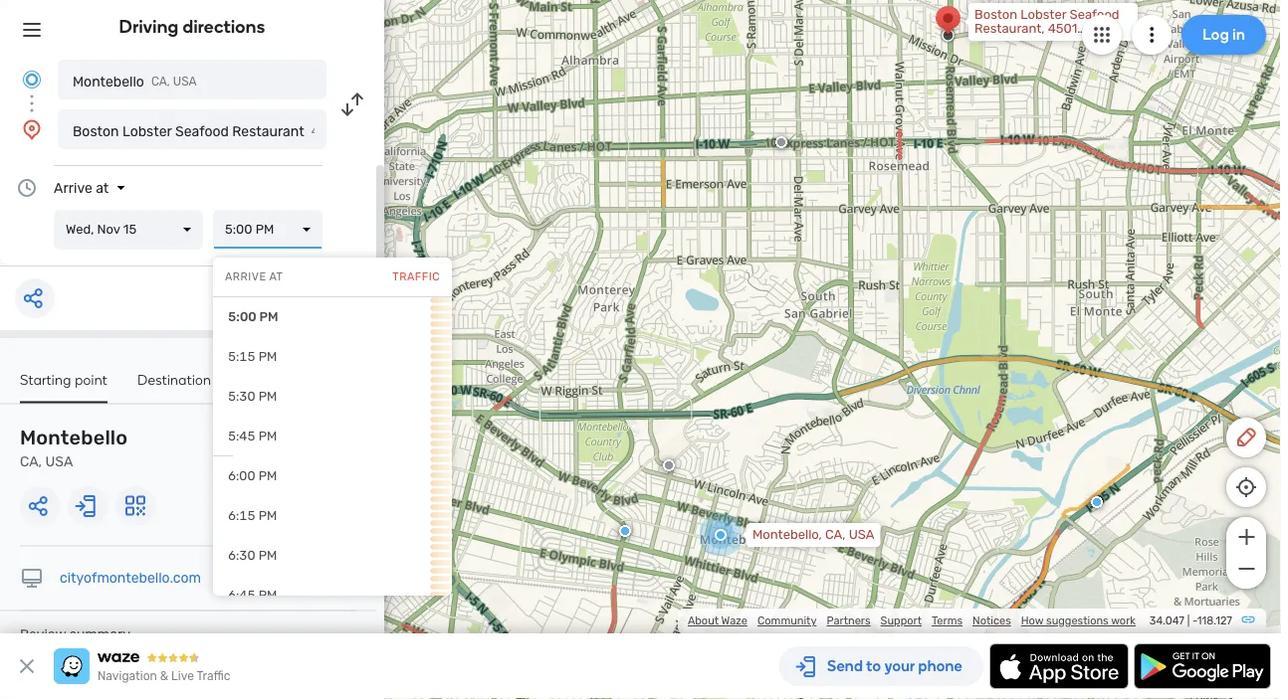 Task type: describe. For each thing, give the bounding box(es) containing it.
2 vertical spatial ca,
[[825, 528, 846, 543]]

restaurant
[[232, 123, 304, 139]]

0 vertical spatial montebello
[[73, 73, 144, 90]]

partners
[[827, 615, 871, 628]]

6:30
[[228, 549, 255, 564]]

boston lobster seafood restaurant button
[[58, 110, 327, 149]]

1 vertical spatial arrive
[[225, 271, 267, 284]]

-
[[1193, 615, 1198, 628]]

6:45 pm option
[[213, 577, 452, 616]]

0 vertical spatial arrive
[[54, 180, 92, 196]]

boston
[[73, 123, 119, 139]]

waze
[[722, 615, 748, 628]]

34.047 | -118.127
[[1150, 615, 1233, 628]]

5:00 pm list box
[[213, 210, 323, 250]]

5:00 inside list box
[[225, 222, 252, 237]]

34.047
[[1150, 615, 1185, 628]]

6:30 pm
[[228, 549, 277, 564]]

how
[[1021, 615, 1044, 628]]

computer image
[[20, 567, 44, 591]]

6:45 pm
[[228, 588, 277, 604]]

0 vertical spatial montebello ca, usa
[[73, 73, 197, 90]]

5:00 pm option
[[213, 298, 452, 338]]

police image
[[1091, 497, 1103, 509]]

118.127
[[1198, 615, 1233, 628]]

1 vertical spatial arrive at
[[225, 271, 283, 284]]

pm for 5:15 pm option
[[259, 349, 277, 365]]

support link
[[881, 615, 922, 628]]

destination button
[[137, 371, 211, 402]]

clock image
[[15, 176, 39, 200]]

about waze link
[[688, 615, 748, 628]]

starting point
[[20, 371, 108, 388]]

0 vertical spatial at
[[96, 180, 109, 196]]

x image
[[15, 655, 39, 679]]

seafood
[[175, 123, 229, 139]]

point
[[75, 371, 108, 388]]

driving
[[119, 16, 179, 37]]

pm for 5:00 pm option
[[259, 310, 278, 325]]

terms
[[932, 615, 963, 628]]

navigation & live traffic
[[98, 670, 230, 684]]

5:00 pm inside list box
[[225, 222, 274, 237]]

1 vertical spatial montebello ca, usa
[[20, 427, 128, 470]]

wed, nov 15
[[66, 222, 137, 237]]

15
[[123, 222, 137, 237]]

1 vertical spatial ca,
[[20, 454, 42, 470]]

6:45
[[228, 588, 255, 604]]

5:00 pm inside option
[[228, 310, 278, 325]]

starting point button
[[20, 371, 108, 404]]

boston lobster seafood restaurant
[[73, 123, 304, 139]]

pm for 6:15 pm option
[[259, 509, 277, 524]]

pencil image
[[1235, 426, 1259, 450]]

starting
[[20, 371, 71, 388]]

current location image
[[20, 68, 44, 92]]

1 vertical spatial montebello
[[20, 427, 128, 450]]

about waze community partners support terms notices how suggestions work
[[688, 615, 1136, 628]]



Task type: vqa. For each thing, say whether or not it's contained in the screenshot.
5:00 within list box
yes



Task type: locate. For each thing, give the bounding box(es) containing it.
arrive at
[[54, 180, 109, 196], [225, 271, 283, 284]]

1 horizontal spatial traffic
[[393, 271, 440, 284]]

pm inside 6:15 pm option
[[259, 509, 277, 524]]

pm right 6:45 at the left bottom of page
[[259, 588, 277, 604]]

5:30 pm option
[[213, 377, 452, 417]]

1 vertical spatial 5:00 pm
[[228, 310, 278, 325]]

montebello down starting point button
[[20, 427, 128, 450]]

0 vertical spatial arrive at
[[54, 180, 109, 196]]

5:30 pm
[[228, 389, 277, 405]]

arrive at up wed,
[[54, 180, 109, 196]]

6:00 pm option
[[213, 457, 452, 497]]

cityofmontebello.com link
[[60, 571, 201, 587]]

6:15 pm option
[[213, 497, 452, 537]]

pm inside 6:00 pm option
[[259, 469, 277, 484]]

pm for the 6:30 pm option
[[259, 549, 277, 564]]

arrive down 5:00 pm list box
[[225, 271, 267, 284]]

terms link
[[932, 615, 963, 628]]

pm inside 5:00 pm option
[[259, 310, 278, 325]]

destination
[[137, 371, 211, 388]]

pm up 5:15 pm
[[259, 310, 278, 325]]

0 vertical spatial ca,
[[151, 75, 170, 89]]

zoom out image
[[1234, 558, 1259, 582]]

link image
[[1241, 612, 1257, 628]]

usa down starting point button
[[45, 454, 73, 470]]

0 horizontal spatial arrive
[[54, 180, 92, 196]]

1 vertical spatial at
[[269, 271, 283, 284]]

6:00
[[228, 469, 255, 484]]

police image
[[619, 526, 631, 538]]

0 vertical spatial 5:00 pm
[[225, 222, 274, 237]]

zoom in image
[[1234, 526, 1259, 550]]

traffic
[[393, 271, 440, 284], [197, 670, 230, 684]]

wed, nov 15 list box
[[54, 210, 203, 250]]

pm right 6:15
[[259, 509, 277, 524]]

montebello ca, usa
[[73, 73, 197, 90], [20, 427, 128, 470]]

5:15 pm option
[[213, 338, 452, 377]]

5:00
[[225, 222, 252, 237], [228, 310, 256, 325]]

5:45
[[228, 429, 255, 445]]

1 vertical spatial 5:00
[[228, 310, 256, 325]]

|
[[1188, 615, 1190, 628]]

ca, down starting point button
[[20, 454, 42, 470]]

usa
[[173, 75, 197, 89], [45, 454, 73, 470], [849, 528, 875, 543]]

pm right 5:30
[[259, 389, 277, 405]]

traffic up 5:00 pm option
[[393, 271, 440, 284]]

montebello ca, usa down starting point button
[[20, 427, 128, 470]]

2 vertical spatial usa
[[849, 528, 875, 543]]

notices link
[[973, 615, 1011, 628]]

0 horizontal spatial arrive at
[[54, 180, 109, 196]]

pm inside 5:00 pm list box
[[256, 222, 274, 237]]

&
[[160, 670, 168, 684]]

notices
[[973, 615, 1011, 628]]

navigation
[[98, 670, 157, 684]]

pm for 6:00 pm option
[[259, 469, 277, 484]]

1 horizontal spatial accident image
[[776, 136, 788, 148]]

work
[[1111, 615, 1136, 628]]

traffic right the live
[[197, 670, 230, 684]]

community
[[758, 615, 817, 628]]

directions
[[183, 16, 265, 37]]

1 horizontal spatial usa
[[173, 75, 197, 89]]

6:15
[[228, 509, 255, 524]]

usa right montebello,
[[849, 528, 875, 543]]

2 horizontal spatial usa
[[849, 528, 875, 543]]

2 horizontal spatial ca,
[[825, 528, 846, 543]]

6:00 pm
[[228, 469, 277, 484]]

about
[[688, 615, 719, 628]]

0 vertical spatial usa
[[173, 75, 197, 89]]

pm inside 5:30 pm option
[[259, 389, 277, 405]]

0 horizontal spatial usa
[[45, 454, 73, 470]]

pm inside 5:45 pm option
[[259, 429, 277, 445]]

5:45 pm option
[[213, 417, 452, 457]]

suggestions
[[1047, 615, 1109, 628]]

0 horizontal spatial traffic
[[197, 670, 230, 684]]

0 horizontal spatial ca,
[[20, 454, 42, 470]]

6:30 pm option
[[213, 537, 452, 577]]

support
[[881, 615, 922, 628]]

at
[[96, 180, 109, 196], [269, 271, 283, 284]]

5:00 inside option
[[228, 310, 256, 325]]

pm down restaurant
[[256, 222, 274, 237]]

ca,
[[151, 75, 170, 89], [20, 454, 42, 470], [825, 528, 846, 543]]

pm for 5:45 pm option
[[259, 429, 277, 445]]

usa up boston lobster seafood restaurant button
[[173, 75, 197, 89]]

at down 5:00 pm list box
[[269, 271, 283, 284]]

pm right 5:15
[[259, 349, 277, 365]]

partners link
[[827, 615, 871, 628]]

5:45 pm
[[228, 429, 277, 445]]

arrive
[[54, 180, 92, 196], [225, 271, 267, 284]]

arrive up wed,
[[54, 180, 92, 196]]

lobster
[[122, 123, 172, 139]]

pm for 5:30 pm option
[[259, 389, 277, 405]]

ca, up lobster
[[151, 75, 170, 89]]

live
[[171, 670, 194, 684]]

0 vertical spatial traffic
[[393, 271, 440, 284]]

1 horizontal spatial ca,
[[151, 75, 170, 89]]

1 horizontal spatial arrive
[[225, 271, 267, 284]]

pm inside 6:45 pm option
[[259, 588, 277, 604]]

0 horizontal spatial at
[[96, 180, 109, 196]]

review summary
[[20, 627, 130, 644]]

pm inside 5:15 pm option
[[259, 349, 277, 365]]

arrive at down 5:00 pm list box
[[225, 271, 283, 284]]

summary
[[69, 627, 130, 644]]

montebello, ca, usa
[[753, 528, 875, 543]]

pm
[[256, 222, 274, 237], [259, 310, 278, 325], [259, 349, 277, 365], [259, 389, 277, 405], [259, 429, 277, 445], [259, 469, 277, 484], [259, 509, 277, 524], [259, 549, 277, 564], [259, 588, 277, 604]]

5:00 pm
[[225, 222, 274, 237], [228, 310, 278, 325]]

location image
[[20, 117, 44, 141]]

accident image
[[776, 136, 788, 148], [663, 460, 675, 472]]

montebello ca, usa up lobster
[[73, 73, 197, 90]]

cityofmontebello.com
[[60, 571, 201, 587]]

montebello up boston
[[73, 73, 144, 90]]

how suggestions work link
[[1021, 615, 1136, 628]]

5:15
[[228, 349, 255, 365]]

montebello
[[73, 73, 144, 90], [20, 427, 128, 450]]

0 horizontal spatial accident image
[[663, 460, 675, 472]]

5:30
[[228, 389, 255, 405]]

0 vertical spatial accident image
[[776, 136, 788, 148]]

1 vertical spatial accident image
[[663, 460, 675, 472]]

pm right 6:30
[[259, 549, 277, 564]]

pm inside the 6:30 pm option
[[259, 549, 277, 564]]

at up wed, nov 15
[[96, 180, 109, 196]]

1 horizontal spatial arrive at
[[225, 271, 283, 284]]

pm right 6:00
[[259, 469, 277, 484]]

nov
[[97, 222, 120, 237]]

1 vertical spatial traffic
[[197, 670, 230, 684]]

5:15 pm
[[228, 349, 277, 365]]

montebello,
[[753, 528, 822, 543]]

1 vertical spatial usa
[[45, 454, 73, 470]]

community link
[[758, 615, 817, 628]]

ca, right montebello,
[[825, 528, 846, 543]]

review
[[20, 627, 66, 644]]

0 vertical spatial 5:00
[[225, 222, 252, 237]]

driving directions
[[119, 16, 265, 37]]

pm for 6:45 pm option
[[259, 588, 277, 604]]

1 horizontal spatial at
[[269, 271, 283, 284]]

pm right 5:45
[[259, 429, 277, 445]]

6:15 pm
[[228, 509, 277, 524]]

wed,
[[66, 222, 94, 237]]



